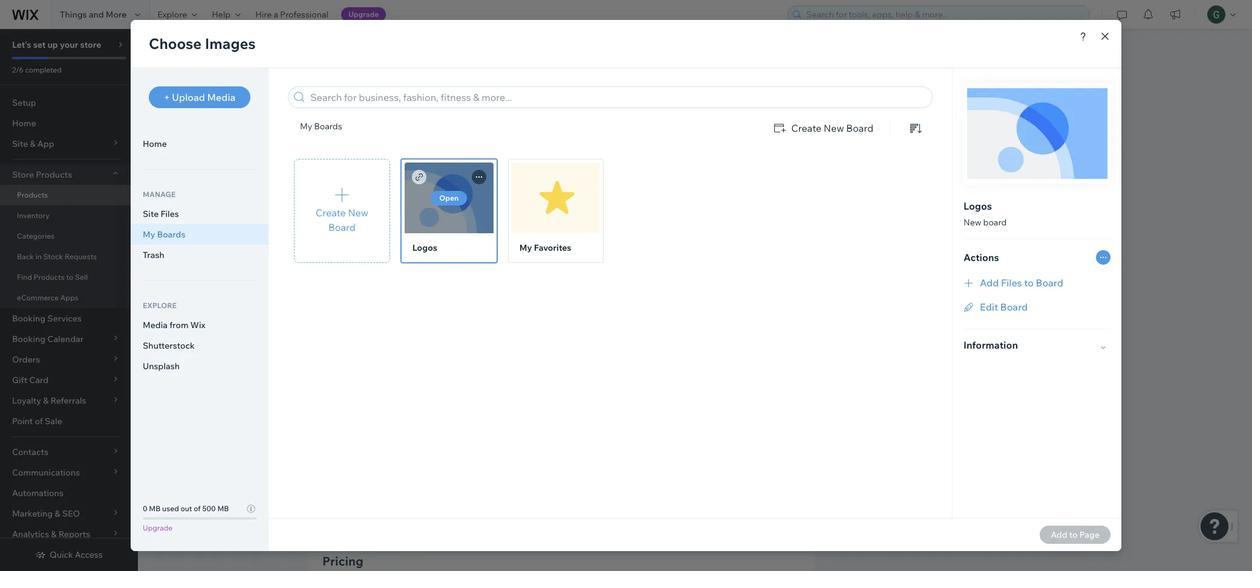 Task type: locate. For each thing, give the bounding box(es) containing it.
setup
[[12, 97, 36, 108]]

completed
[[25, 65, 62, 74]]

upgrade button
[[341, 7, 386, 22]]

products (default rate)
[[860, 178, 961, 190]]

ecommerce
[[17, 294, 59, 303]]

hire a professional link
[[248, 0, 336, 29]]

of left 'an'
[[886, 332, 894, 342]]

sell
[[75, 273, 88, 282]]

home link
[[0, 113, 133, 134]]

form containing advanced
[[138, 0, 1253, 572]]

help button
[[205, 0, 248, 29]]

false text field
[[326, 174, 797, 243]]

requests
[[65, 252, 97, 261]]

quick access
[[50, 550, 103, 561]]

text
[[778, 131, 797, 143]]

automations link
[[0, 484, 133, 504]]

upgrade
[[349, 10, 379, 19]]

with
[[996, 321, 1013, 332]]

of
[[886, 332, 894, 342], [35, 416, 43, 427]]

name
[[326, 68, 353, 80]]

optimize
[[852, 321, 888, 332]]

your left store's
[[890, 321, 907, 332]]

generate ai text
[[722, 131, 797, 143]]

Add a product name text field
[[326, 90, 634, 112]]

automations
[[12, 488, 63, 499]]

sidebar element
[[0, 29, 138, 572]]

products up inventory
[[17, 191, 48, 200]]

your right the up in the top of the page
[[60, 39, 78, 50]]

things
[[60, 9, 87, 20]]

(default
[[903, 178, 938, 190]]

your inside sidebar element
[[60, 39, 78, 50]]

1 horizontal spatial of
[[886, 332, 894, 342]]

booking services link
[[0, 309, 133, 329]]

categories
[[17, 232, 55, 241]]

of inside sidebar element
[[35, 416, 43, 427]]

in
[[36, 252, 42, 261]]

products
[[36, 169, 72, 180], [860, 178, 900, 190], [17, 191, 48, 200], [34, 273, 65, 282]]

1 horizontal spatial your
[[890, 321, 907, 332]]

of inside optimize your store's product pages with the help of an expert.
[[886, 332, 894, 342]]

products link
[[0, 185, 133, 206]]

point of sale
[[12, 416, 62, 427]]

0 vertical spatial of
[[886, 332, 894, 342]]

store products button
[[0, 165, 133, 185]]

2/6
[[12, 65, 24, 74]]

0 horizontal spatial of
[[35, 416, 43, 427]]

0 vertical spatial your
[[60, 39, 78, 50]]

0 horizontal spatial your
[[60, 39, 78, 50]]

1 vertical spatial of
[[35, 416, 43, 427]]

access
[[75, 550, 103, 561]]

inventory
[[17, 211, 50, 220]]

let's
[[12, 39, 31, 50]]

form
[[138, 0, 1253, 572]]

inventory link
[[0, 206, 133, 226]]

an
[[896, 332, 905, 342]]

your
[[60, 39, 78, 50], [890, 321, 907, 332]]

store
[[12, 169, 34, 180]]

booking
[[12, 313, 45, 324]]

point of sale link
[[0, 412, 133, 432]]

to
[[66, 273, 73, 282]]

generate ai text button
[[704, 130, 797, 145]]

Search for tools, apps, help & more... field
[[803, 6, 1086, 23]]

products left (default
[[860, 178, 900, 190]]

products up products link
[[36, 169, 72, 180]]

of left sale
[[35, 416, 43, 427]]

find
[[17, 273, 32, 282]]

the
[[852, 332, 865, 342]]

advanced
[[848, 108, 907, 123]]

set
[[33, 39, 46, 50]]

quick access button
[[35, 550, 103, 561]]

hire
[[255, 9, 272, 20]]

1 vertical spatial your
[[890, 321, 907, 332]]



Task type: describe. For each thing, give the bounding box(es) containing it.
more
[[106, 9, 127, 20]]

quick
[[50, 550, 73, 561]]

rate)
[[940, 178, 961, 190]]

apps
[[60, 294, 78, 303]]

a
[[274, 9, 278, 20]]

help
[[867, 332, 884, 342]]

2/6 completed
[[12, 65, 62, 74]]

point
[[12, 416, 33, 427]]

help
[[212, 9, 231, 20]]

let's set up your store
[[12, 39, 101, 50]]

home
[[12, 118, 36, 129]]

back in stock requests link
[[0, 247, 133, 268]]

ecommerce apps link
[[0, 288, 133, 309]]

back in stock requests
[[17, 252, 97, 261]]

products inside popup button
[[36, 169, 72, 180]]

booking services
[[12, 313, 82, 324]]

stock
[[43, 252, 63, 261]]

expert.
[[907, 332, 935, 342]]

categories link
[[0, 226, 133, 247]]

things and more
[[60, 9, 127, 20]]

explore
[[158, 9, 187, 20]]

store products
[[12, 169, 72, 180]]

services
[[47, 313, 82, 324]]

optimize your store's product pages with the help of an expert.
[[852, 321, 1013, 342]]

find products to sell link
[[0, 268, 133, 288]]

ai
[[767, 131, 776, 143]]

find products to sell
[[17, 273, 88, 282]]

hire a professional
[[255, 9, 329, 20]]

sale
[[45, 416, 62, 427]]

product
[[937, 321, 968, 332]]

ribbon
[[652, 68, 687, 80]]

store
[[80, 39, 101, 50]]

description
[[326, 130, 378, 142]]

up
[[48, 39, 58, 50]]

store's
[[909, 321, 935, 332]]

and
[[89, 9, 104, 20]]

Start typing a brand name field
[[856, 231, 1060, 251]]

pricing
[[323, 554, 364, 570]]

back
[[17, 252, 34, 261]]

generate
[[722, 131, 765, 143]]

products up ecommerce apps
[[34, 273, 65, 282]]

ecommerce apps
[[17, 294, 78, 303]]

setup link
[[0, 93, 133, 113]]

pages
[[970, 321, 994, 332]]

your inside optimize your store's product pages with the help of an expert.
[[890, 321, 907, 332]]

professional
[[280, 9, 329, 20]]



Task type: vqa. For each thing, say whether or not it's contained in the screenshot.
Invite
no



